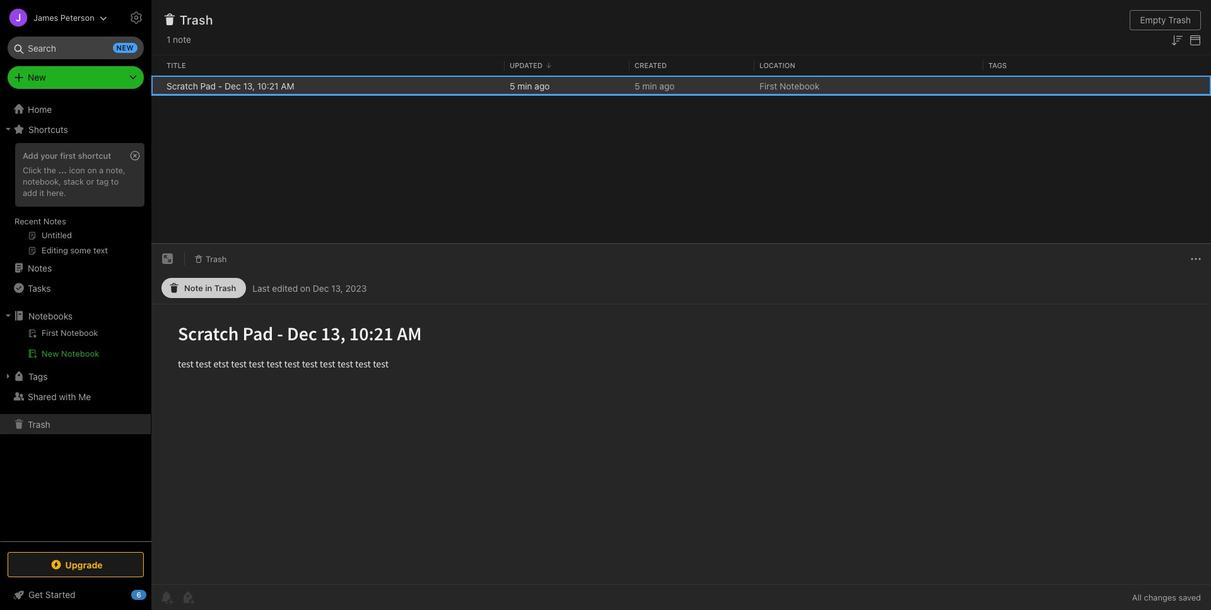 Task type: vqa. For each thing, say whether or not it's contained in the screenshot.
Last
yes



Task type: describe. For each thing, give the bounding box(es) containing it.
shared with me
[[28, 392, 91, 402]]

first
[[60, 151, 76, 161]]

expand notebooks image
[[3, 311, 13, 321]]

2 5 min ago from the left
[[635, 80, 675, 91]]

edited
[[272, 283, 298, 294]]

tag
[[96, 177, 109, 187]]

icon
[[69, 165, 85, 175]]

tasks
[[28, 283, 51, 294]]

created
[[635, 61, 667, 69]]

note in trash
[[184, 283, 236, 294]]

...
[[58, 165, 67, 175]]

add tag image
[[181, 591, 196, 606]]

dec for on
[[313, 283, 329, 294]]

title
[[167, 61, 186, 69]]

new button
[[8, 66, 144, 89]]

tree containing home
[[0, 99, 151, 542]]

new notebook button
[[0, 346, 151, 362]]

here.
[[47, 188, 66, 198]]

13, for 10:21
[[243, 80, 255, 91]]

group containing add your first shortcut
[[0, 139, 151, 263]]

your
[[41, 151, 58, 161]]

1 min from the left
[[518, 80, 532, 91]]

View options field
[[1185, 32, 1204, 48]]

it
[[39, 188, 44, 198]]

shared with me link
[[0, 387, 151, 407]]

13, for 2023
[[331, 283, 343, 294]]

notes link
[[0, 258, 151, 278]]

tags button
[[0, 367, 151, 387]]

add your first shortcut
[[23, 151, 111, 161]]

row group containing scratch pad - dec 13, 10:21 am
[[151, 76, 1212, 96]]

click
[[23, 165, 42, 175]]

2 min from the left
[[643, 80, 657, 91]]

empty trash button
[[1131, 10, 1202, 30]]

new search field
[[16, 37, 138, 59]]

started
[[45, 590, 75, 601]]

am
[[281, 80, 295, 91]]

1 5 min ago from the left
[[510, 80, 550, 91]]

pad
[[200, 80, 216, 91]]

tags inside button
[[28, 371, 48, 382]]

recent
[[15, 216, 41, 227]]

6
[[137, 591, 141, 600]]

note
[[173, 34, 191, 45]]

recent notes
[[15, 216, 66, 227]]

2023
[[346, 283, 367, 294]]

click the ...
[[23, 165, 67, 175]]

add
[[23, 151, 38, 161]]

dec for -
[[225, 80, 241, 91]]

2 ago from the left
[[660, 80, 675, 91]]

new
[[116, 44, 134, 52]]

add a reminder image
[[159, 591, 174, 606]]

Sort options field
[[1170, 32, 1185, 48]]

shortcuts
[[28, 124, 68, 135]]

james peterson
[[33, 12, 95, 22]]

new for new notebook
[[42, 349, 59, 359]]

stack
[[63, 177, 84, 187]]

notebook,
[[23, 177, 61, 187]]

more actions image
[[1189, 252, 1204, 267]]



Task type: locate. For each thing, give the bounding box(es) containing it.
13, left 2023
[[331, 283, 343, 294]]

a
[[99, 165, 104, 175]]

1 vertical spatial new
[[42, 349, 59, 359]]

5
[[510, 80, 515, 91], [635, 80, 640, 91]]

new up tags button
[[42, 349, 59, 359]]

note,
[[106, 165, 125, 175]]

2 5 from the left
[[635, 80, 640, 91]]

new inside new notebook button
[[42, 349, 59, 359]]

add
[[23, 188, 37, 198]]

Account field
[[0, 5, 107, 30]]

empty
[[1141, 15, 1167, 25]]

notebook up tags button
[[61, 349, 99, 359]]

new inside 'new' popup button
[[28, 72, 46, 83]]

0 horizontal spatial 5
[[510, 80, 515, 91]]

1 horizontal spatial tags
[[989, 61, 1007, 69]]

dec right -
[[225, 80, 241, 91]]

upgrade button
[[8, 553, 144, 578]]

to
[[111, 177, 119, 187]]

on left a
[[87, 165, 97, 175]]

1 horizontal spatial 13,
[[331, 283, 343, 294]]

1 vertical spatial notebook
[[61, 349, 99, 359]]

trash link
[[0, 415, 151, 435]]

trash
[[180, 13, 213, 27], [1169, 15, 1192, 25], [206, 254, 227, 264], [214, 283, 236, 294], [28, 419, 50, 430]]

expand note image
[[160, 252, 175, 267]]

ago down created
[[660, 80, 675, 91]]

notes inside group
[[43, 216, 66, 227]]

dec
[[225, 80, 241, 91], [313, 283, 329, 294]]

peterson
[[61, 12, 95, 22]]

0 horizontal spatial dec
[[225, 80, 241, 91]]

dec left 2023
[[313, 283, 329, 294]]

trash up sort options field
[[1169, 15, 1192, 25]]

home
[[28, 104, 52, 115]]

trash button
[[190, 251, 231, 268]]

Help and Learning task checklist field
[[0, 586, 151, 606]]

in
[[205, 283, 212, 294]]

ago
[[535, 80, 550, 91], [660, 80, 675, 91]]

changes
[[1145, 593, 1177, 603]]

1 ago from the left
[[535, 80, 550, 91]]

saved
[[1179, 593, 1202, 603]]

dec inside note window element
[[313, 283, 329, 294]]

1 vertical spatial on
[[300, 283, 311, 294]]

0 vertical spatial dec
[[225, 80, 241, 91]]

icon on a note, notebook, stack or tag to add it here.
[[23, 165, 125, 198]]

trash down 'shared'
[[28, 419, 50, 430]]

shortcuts button
[[0, 119, 151, 139]]

get
[[28, 590, 43, 601]]

min down created
[[643, 80, 657, 91]]

notebook inside button
[[61, 349, 99, 359]]

0 vertical spatial 13,
[[243, 80, 255, 91]]

1 5 from the left
[[510, 80, 515, 91]]

on
[[87, 165, 97, 175], [300, 283, 311, 294]]

min
[[518, 80, 532, 91], [643, 80, 657, 91]]

Search text field
[[16, 37, 135, 59]]

10:21
[[257, 80, 279, 91]]

click to collapse image
[[147, 588, 156, 603]]

or
[[86, 177, 94, 187]]

first
[[760, 80, 778, 91]]

updated
[[510, 61, 543, 69]]

new up home
[[28, 72, 46, 83]]

1 horizontal spatial on
[[300, 283, 311, 294]]

me
[[78, 392, 91, 402]]

note
[[184, 283, 203, 294]]

5 down updated
[[510, 80, 515, 91]]

notebook inside row group
[[780, 80, 820, 91]]

Note Editor text field
[[151, 305, 1212, 585]]

new for new
[[28, 72, 46, 83]]

5 down created
[[635, 80, 640, 91]]

1 horizontal spatial 5
[[635, 80, 640, 91]]

empty trash
[[1141, 15, 1192, 25]]

new notebook
[[42, 349, 99, 359]]

More actions field
[[1189, 249, 1204, 270]]

the
[[44, 165, 56, 175]]

13, inside note window element
[[331, 283, 343, 294]]

13, inside row group
[[243, 80, 255, 91]]

5 min ago down created
[[635, 80, 675, 91]]

-
[[218, 80, 222, 91]]

notebook
[[780, 80, 820, 91], [61, 349, 99, 359]]

shared
[[28, 392, 57, 402]]

1 horizontal spatial dec
[[313, 283, 329, 294]]

notes right "recent"
[[43, 216, 66, 227]]

upgrade
[[65, 560, 103, 571]]

1 horizontal spatial notebook
[[780, 80, 820, 91]]

get started
[[28, 590, 75, 601]]

notes
[[43, 216, 66, 227], [28, 263, 52, 274]]

last
[[253, 283, 270, 294]]

on inside icon on a note, notebook, stack or tag to add it here.
[[87, 165, 97, 175]]

1 note
[[167, 34, 191, 45]]

shortcut
[[78, 151, 111, 161]]

notebook down location
[[780, 80, 820, 91]]

1 vertical spatial dec
[[313, 283, 329, 294]]

notebook for first notebook
[[780, 80, 820, 91]]

trash inside 'button'
[[206, 254, 227, 264]]

notebook for new notebook
[[61, 349, 99, 359]]

trash up note in trash
[[206, 254, 227, 264]]

home link
[[0, 99, 151, 119]]

scratch
[[167, 80, 198, 91]]

1 vertical spatial 13,
[[331, 283, 343, 294]]

note window element
[[151, 244, 1212, 611]]

all
[[1133, 593, 1142, 603]]

0 vertical spatial on
[[87, 165, 97, 175]]

cell
[[151, 76, 162, 96]]

1 vertical spatial notes
[[28, 263, 52, 274]]

first notebook
[[760, 80, 820, 91]]

dec inside row group
[[225, 80, 241, 91]]

new
[[28, 72, 46, 83], [42, 349, 59, 359]]

row group
[[151, 76, 1212, 96]]

tags
[[989, 61, 1007, 69], [28, 371, 48, 382]]

scratch pad - dec 13, 10:21 am
[[167, 80, 295, 91]]

5 min ago
[[510, 80, 550, 91], [635, 80, 675, 91]]

tasks button
[[0, 278, 151, 299]]

0 horizontal spatial 13,
[[243, 80, 255, 91]]

with
[[59, 392, 76, 402]]

expand tags image
[[3, 372, 13, 382]]

trash right 'in'
[[214, 283, 236, 294]]

tree
[[0, 99, 151, 542]]

0 vertical spatial notes
[[43, 216, 66, 227]]

location
[[760, 61, 796, 69]]

0 horizontal spatial ago
[[535, 80, 550, 91]]

0 vertical spatial new
[[28, 72, 46, 83]]

trash inside trash "link"
[[28, 419, 50, 430]]

group
[[0, 139, 151, 263]]

13, left the 10:21
[[243, 80, 255, 91]]

0 horizontal spatial min
[[518, 80, 532, 91]]

trash up note
[[180, 13, 213, 27]]

0 horizontal spatial 5 min ago
[[510, 80, 550, 91]]

notes up tasks
[[28, 263, 52, 274]]

0 vertical spatial notebook
[[780, 80, 820, 91]]

new notebook group
[[0, 326, 151, 367]]

min down updated
[[518, 80, 532, 91]]

notebooks
[[28, 311, 73, 322]]

notebooks link
[[0, 306, 151, 326]]

1 vertical spatial tags
[[28, 371, 48, 382]]

0 vertical spatial tags
[[989, 61, 1007, 69]]

5 min ago down updated
[[510, 80, 550, 91]]

on right edited
[[300, 283, 311, 294]]

settings image
[[129, 10, 144, 25]]

0 horizontal spatial on
[[87, 165, 97, 175]]

1 horizontal spatial min
[[643, 80, 657, 91]]

all changes saved
[[1133, 593, 1202, 603]]

1
[[167, 34, 171, 45]]

on inside note window element
[[300, 283, 311, 294]]

trash inside empty trash button
[[1169, 15, 1192, 25]]

1 horizontal spatial 5 min ago
[[635, 80, 675, 91]]

ago down updated
[[535, 80, 550, 91]]

1 horizontal spatial ago
[[660, 80, 675, 91]]

last edited on dec 13, 2023
[[253, 283, 367, 294]]

0 horizontal spatial notebook
[[61, 349, 99, 359]]

0 horizontal spatial tags
[[28, 371, 48, 382]]

james
[[33, 12, 58, 22]]

13,
[[243, 80, 255, 91], [331, 283, 343, 294]]



